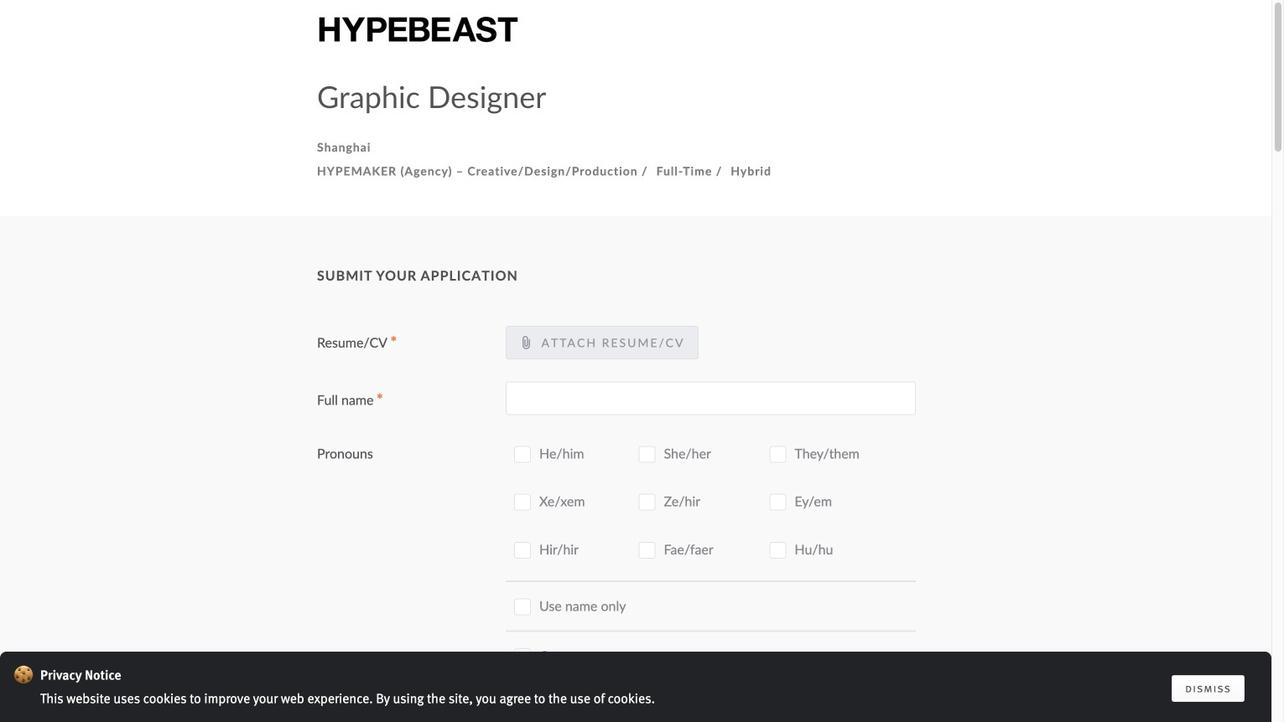 Task type: locate. For each thing, give the bounding box(es) containing it.
None email field
[[506, 695, 916, 723]]

None checkbox
[[769, 495, 786, 511], [639, 543, 655, 559], [769, 543, 786, 559], [769, 495, 786, 511], [639, 543, 655, 559], [769, 543, 786, 559]]

hypebeast logo image
[[317, 15, 519, 44]]

None checkbox
[[514, 446, 531, 463], [639, 446, 655, 463], [769, 446, 786, 463], [514, 495, 531, 511], [639, 495, 655, 511], [514, 543, 531, 559], [514, 599, 531, 616], [514, 649, 531, 666], [514, 446, 531, 463], [639, 446, 655, 463], [769, 446, 786, 463], [514, 495, 531, 511], [639, 495, 655, 511], [514, 543, 531, 559], [514, 599, 531, 616], [514, 649, 531, 666]]

None text field
[[506, 382, 916, 415]]



Task type: vqa. For each thing, say whether or not it's contained in the screenshot.
"NuvoAir logo"
no



Task type: describe. For each thing, give the bounding box(es) containing it.
paperclip image
[[519, 336, 533, 350]]



